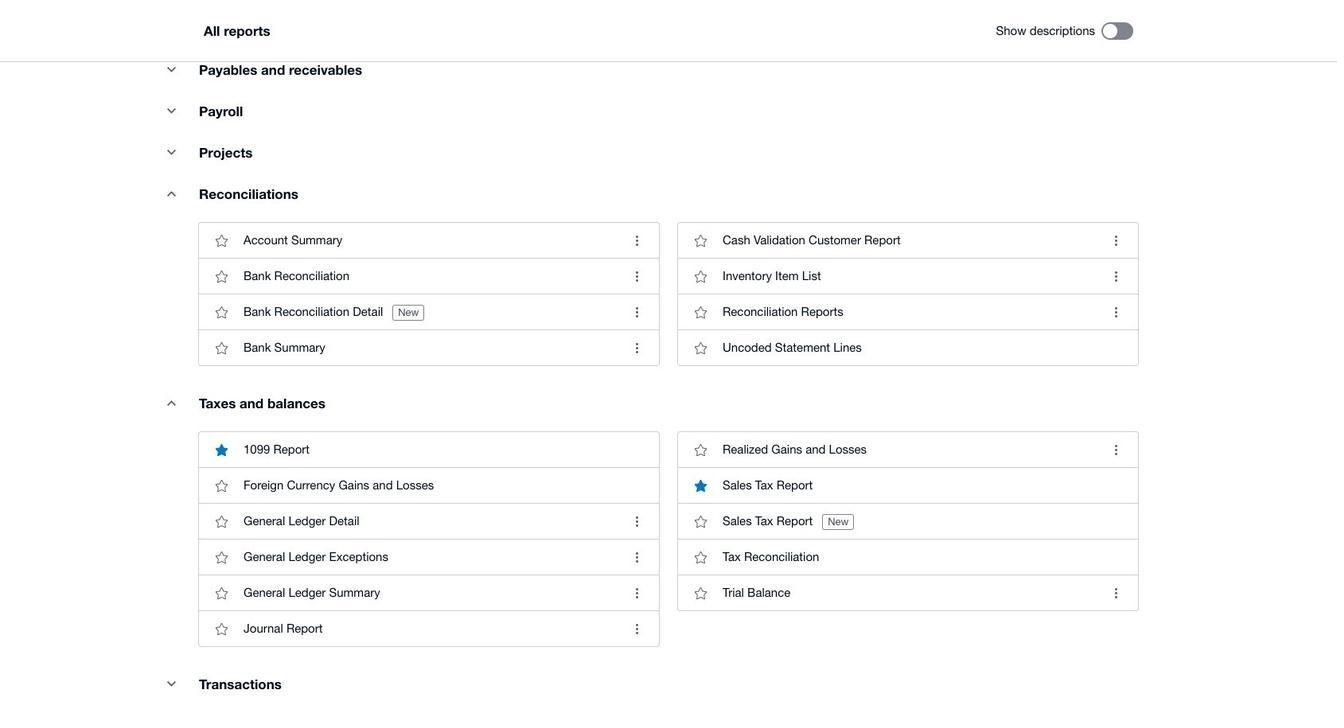 Task type: describe. For each thing, give the bounding box(es) containing it.
4 more options image from the top
[[1101, 434, 1132, 466]]

more options image
[[1101, 578, 1132, 609]]

remove favorite image
[[205, 434, 237, 466]]

4 favorite image from the top
[[205, 506, 237, 538]]

collapse report group image
[[155, 54, 187, 85]]

5 favorite image from the top
[[205, 578, 237, 609]]

2 favorite image from the top
[[205, 470, 237, 502]]



Task type: vqa. For each thing, say whether or not it's contained in the screenshot.
third Collapse report group icon from the bottom
yes



Task type: locate. For each thing, give the bounding box(es) containing it.
3 favorite image from the top
[[205, 542, 237, 574]]

1 favorite image from the top
[[205, 296, 237, 328]]

2 more options image from the top
[[1101, 261, 1132, 292]]

1 more options image from the top
[[1101, 225, 1132, 257]]

favorite image
[[205, 225, 237, 257], [205, 261, 237, 292], [205, 332, 237, 364], [205, 506, 237, 538], [205, 578, 237, 609]]

3 more options image from the top
[[1101, 296, 1132, 328]]

1 vertical spatial expand report group image
[[155, 387, 187, 419]]

0 vertical spatial collapse report group image
[[155, 95, 187, 127]]

more options image
[[1101, 225, 1132, 257], [1101, 261, 1132, 292], [1101, 296, 1132, 328], [1101, 434, 1132, 466]]

2 vertical spatial collapse report group image
[[155, 668, 187, 700]]

favorite image
[[205, 296, 237, 328], [205, 470, 237, 502], [205, 542, 237, 574], [205, 613, 237, 645]]

2 expand report group image from the top
[[155, 387, 187, 419]]

1 collapse report group image from the top
[[155, 95, 187, 127]]

1 expand report group image from the top
[[155, 178, 187, 210]]

0 vertical spatial expand report group image
[[155, 178, 187, 210]]

2 favorite image from the top
[[205, 261, 237, 292]]

collapse report group image
[[155, 95, 187, 127], [155, 136, 187, 168], [155, 668, 187, 700]]

1 favorite image from the top
[[205, 225, 237, 257]]

1 vertical spatial collapse report group image
[[155, 136, 187, 168]]

4 favorite image from the top
[[205, 613, 237, 645]]

3 favorite image from the top
[[205, 332, 237, 364]]

2 collapse report group image from the top
[[155, 136, 187, 168]]

expand report group image
[[155, 178, 187, 210], [155, 387, 187, 419]]

3 collapse report group image from the top
[[155, 668, 187, 700]]



